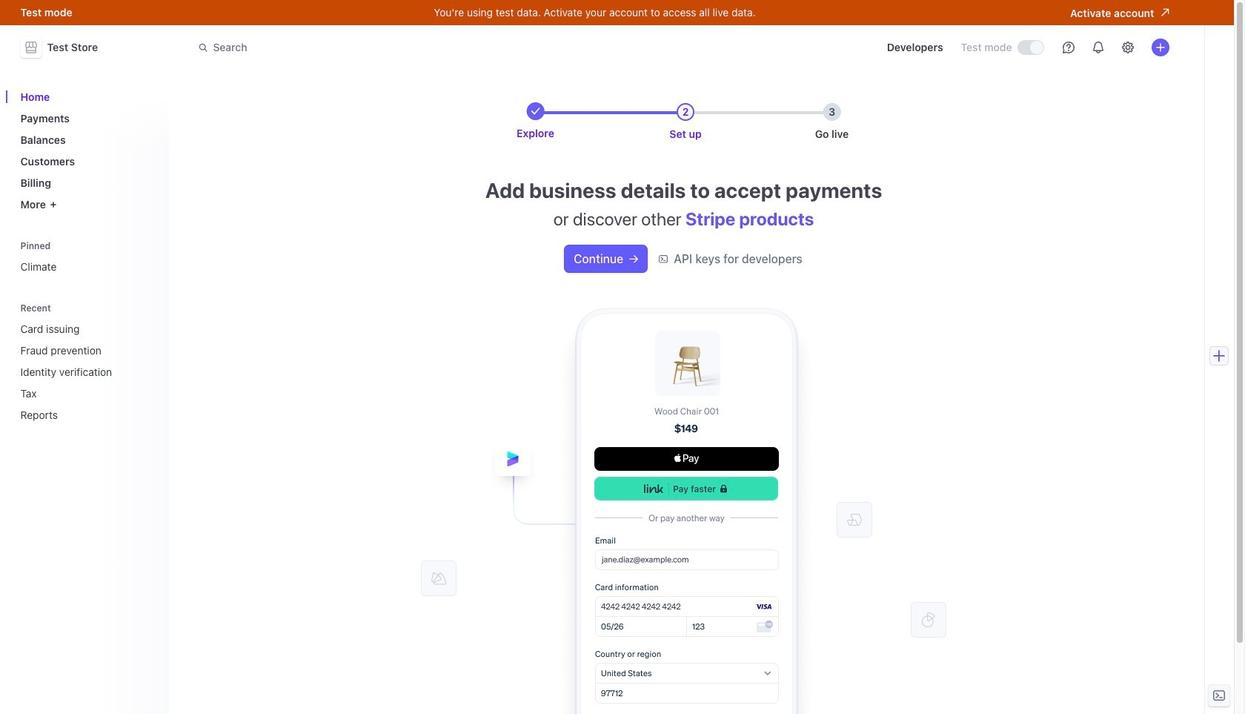 Task type: locate. For each thing, give the bounding box(es) containing it.
edit pins image
[[145, 241, 154, 250]]

None search field
[[189, 34, 608, 61]]

1 recent element from the top
[[14, 298, 160, 427]]

core navigation links element
[[14, 85, 160, 217]]

clear history image
[[145, 304, 154, 313]]

recent element
[[14, 298, 160, 427], [14, 317, 160, 427]]

notifications image
[[1093, 42, 1105, 53]]

settings image
[[1122, 42, 1134, 53]]

2 recent element from the top
[[14, 317, 160, 427]]

svg image
[[630, 255, 639, 264]]



Task type: describe. For each thing, give the bounding box(es) containing it.
Test mode checkbox
[[1019, 41, 1044, 54]]

pinned element
[[14, 235, 160, 279]]

help image
[[1063, 42, 1075, 53]]

Search text field
[[189, 34, 608, 61]]



Task type: vqa. For each thing, say whether or not it's contained in the screenshot.
svg image
yes



